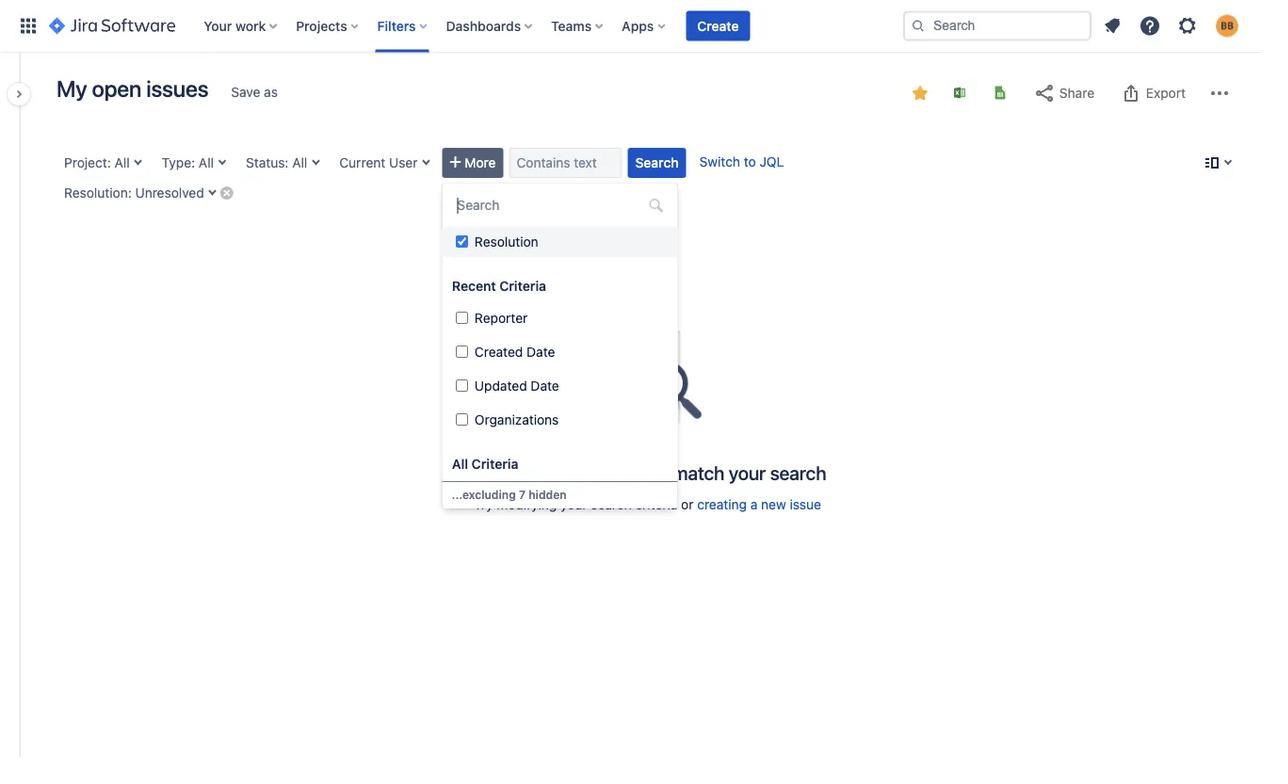 Task type: locate. For each thing, give the bounding box(es) containing it.
issues right open
[[146, 75, 208, 102]]

create
[[697, 18, 739, 33]]

None checkbox
[[455, 235, 468, 248], [455, 312, 468, 324], [455, 235, 468, 248], [455, 312, 468, 324]]

all right status: at the left top
[[292, 155, 307, 170]]

your
[[204, 18, 232, 33]]

my open issues
[[57, 75, 208, 102]]

search
[[770, 462, 826, 484], [591, 497, 632, 512]]

1 vertical spatial search
[[591, 497, 632, 512]]

your down were
[[560, 497, 587, 512]]

type:
[[162, 155, 195, 170]]

jql
[[760, 154, 784, 170]]

1 vertical spatial criteria
[[471, 456, 518, 472]]

date for updated date
[[530, 378, 559, 394]]

0 vertical spatial search
[[770, 462, 826, 484]]

reporter
[[474, 310, 527, 326]]

your up a
[[729, 462, 766, 484]]

0 vertical spatial your
[[729, 462, 766, 484]]

resolution
[[474, 234, 538, 250]]

recent
[[452, 278, 496, 294]]

recent criteria element
[[442, 303, 678, 437]]

date right updated
[[530, 378, 559, 394]]

save
[[231, 84, 260, 100]]

1 vertical spatial your
[[560, 497, 587, 512]]

try modifying your search criteria or creating a new issue
[[474, 497, 821, 512]]

Search issues using keywords text field
[[509, 148, 622, 178]]

criteria up the 'reporter'
[[499, 278, 546, 294]]

my
[[57, 75, 87, 102]]

found
[[599, 462, 647, 484]]

all right type:
[[199, 155, 214, 170]]

share link
[[1024, 78, 1104, 108]]

to up criteria on the right of page
[[651, 462, 668, 484]]

primary element
[[11, 0, 903, 52]]

issues
[[146, 75, 208, 102], [497, 462, 549, 484]]

search field up open in google sheets icon
[[903, 11, 1092, 41]]

search image
[[911, 18, 926, 33]]

1 horizontal spatial your
[[729, 462, 766, 484]]

current
[[339, 155, 385, 170]]

your profile and settings image
[[1216, 15, 1239, 37]]

your
[[729, 462, 766, 484], [560, 497, 587, 512]]

search down found
[[591, 497, 632, 512]]

1 horizontal spatial search field
[[903, 11, 1092, 41]]

all for status: all
[[292, 155, 307, 170]]

all left no
[[452, 456, 468, 472]]

1 vertical spatial to
[[651, 462, 668, 484]]

date for created date
[[526, 344, 555, 360]]

banner containing your work
[[0, 0, 1261, 53]]

status: all
[[246, 155, 307, 170]]

all for project: all
[[114, 155, 130, 170]]

banner
[[0, 0, 1261, 53]]

your work
[[204, 18, 266, 33]]

search field down "search issues using keywords" text field
[[452, 192, 668, 219]]

status:
[[246, 155, 289, 170]]

0 horizontal spatial issues
[[146, 75, 208, 102]]

created
[[474, 344, 523, 360]]

switch to jql link
[[699, 154, 784, 170]]

all
[[114, 155, 130, 170], [199, 155, 214, 170], [292, 155, 307, 170], [452, 456, 468, 472]]

1 horizontal spatial to
[[744, 154, 756, 170]]

creating
[[697, 497, 747, 512]]

were
[[554, 462, 594, 484]]

0 vertical spatial date
[[526, 344, 555, 360]]

modifying
[[497, 497, 557, 512]]

1 vertical spatial search field
[[452, 192, 668, 219]]

help image
[[1139, 15, 1161, 37]]

to left jql
[[744, 154, 756, 170]]

0 vertical spatial issues
[[146, 75, 208, 102]]

type: all
[[162, 155, 214, 170]]

try
[[474, 497, 493, 512]]

your work button
[[198, 11, 285, 41]]

criteria up ...excluding
[[471, 456, 518, 472]]

0 vertical spatial criteria
[[499, 278, 546, 294]]

Search field
[[903, 11, 1092, 41], [452, 192, 668, 219]]

None checkbox
[[455, 346, 468, 358], [455, 380, 468, 392], [455, 413, 468, 426], [455, 346, 468, 358], [455, 380, 468, 392], [455, 413, 468, 426]]

1 vertical spatial date
[[530, 378, 559, 394]]

projects button
[[290, 11, 366, 41]]

default image
[[648, 198, 663, 213]]

0 vertical spatial to
[[744, 154, 756, 170]]

issues up "7"
[[497, 462, 549, 484]]

save as
[[231, 84, 278, 100]]

search up issue
[[770, 462, 826, 484]]

open in microsoft excel image
[[952, 85, 967, 100]]

date up the updated date
[[526, 344, 555, 360]]

...excluding 7 hidden
[[452, 488, 567, 501]]

dashboards
[[446, 18, 521, 33]]

all for type: all
[[199, 155, 214, 170]]

jira software image
[[49, 15, 175, 37], [49, 15, 175, 37]]

open in google sheets image
[[993, 85, 1008, 100]]

small image
[[913, 86, 928, 101]]

a
[[750, 497, 758, 512]]

criteria
[[499, 278, 546, 294], [471, 456, 518, 472]]

hidden
[[529, 488, 567, 501]]

...excluding
[[452, 488, 516, 501]]

0 horizontal spatial search field
[[452, 192, 668, 219]]

notifications image
[[1101, 15, 1124, 37]]

0 horizontal spatial your
[[560, 497, 587, 512]]

all up resolution: unresolved
[[114, 155, 130, 170]]

resolution:
[[64, 185, 132, 201]]

to
[[744, 154, 756, 170], [651, 462, 668, 484]]

1 vertical spatial issues
[[497, 462, 549, 484]]

teams
[[551, 18, 592, 33]]

organizations
[[474, 412, 558, 428]]

1 horizontal spatial issues
[[497, 462, 549, 484]]

0 horizontal spatial to
[[651, 462, 668, 484]]

criteria for recent criteria
[[499, 278, 546, 294]]

create button
[[686, 11, 750, 41]]

projects
[[296, 18, 347, 33]]

appswitcher icon image
[[17, 15, 40, 37]]

date
[[526, 344, 555, 360], [530, 378, 559, 394]]



Task type: vqa. For each thing, say whether or not it's contained in the screenshot.
top TEMPLATE
no



Task type: describe. For each thing, give the bounding box(es) containing it.
filters
[[377, 18, 416, 33]]

no issues were found to match your search
[[469, 462, 826, 484]]

new
[[761, 497, 786, 512]]

current user
[[339, 155, 418, 170]]

no
[[469, 462, 493, 484]]

dashboards button
[[440, 11, 540, 41]]

apps
[[622, 18, 654, 33]]

updated date
[[474, 378, 559, 394]]

0 vertical spatial search field
[[903, 11, 1092, 41]]

project:
[[64, 155, 111, 170]]

open
[[92, 75, 141, 102]]

search button
[[628, 148, 686, 178]]

more button
[[442, 148, 503, 178]]

search
[[635, 155, 679, 170]]

resolution: unresolved
[[64, 185, 204, 201]]

7
[[519, 488, 526, 501]]

1 horizontal spatial search
[[770, 462, 826, 484]]

project: all
[[64, 155, 130, 170]]

unresolved
[[135, 185, 204, 201]]

apps button
[[616, 11, 673, 41]]

user
[[389, 155, 418, 170]]

as
[[264, 84, 278, 100]]

remove criteria image
[[219, 185, 234, 200]]

switch
[[699, 154, 740, 170]]

export button
[[1111, 78, 1195, 108]]

recent criteria
[[452, 278, 546, 294]]

or
[[681, 497, 694, 512]]

criteria
[[635, 497, 678, 512]]

work
[[235, 18, 266, 33]]

created date
[[474, 344, 555, 360]]

save as button
[[222, 77, 287, 107]]

0 horizontal spatial search
[[591, 497, 632, 512]]

issue
[[790, 497, 821, 512]]

share
[[1059, 85, 1095, 101]]

sidebar navigation image
[[0, 75, 41, 113]]

current user button
[[332, 148, 437, 178]]

switch to jql
[[699, 154, 784, 170]]

more
[[465, 155, 496, 170]]

settings image
[[1176, 15, 1199, 37]]

filters button
[[372, 11, 435, 41]]

criteria for all criteria
[[471, 456, 518, 472]]

updated
[[474, 378, 527, 394]]

export
[[1146, 85, 1186, 101]]

creating a new issue link
[[697, 497, 821, 512]]

all criteria
[[452, 456, 518, 472]]

match
[[672, 462, 725, 484]]

teams button
[[545, 11, 611, 41]]



